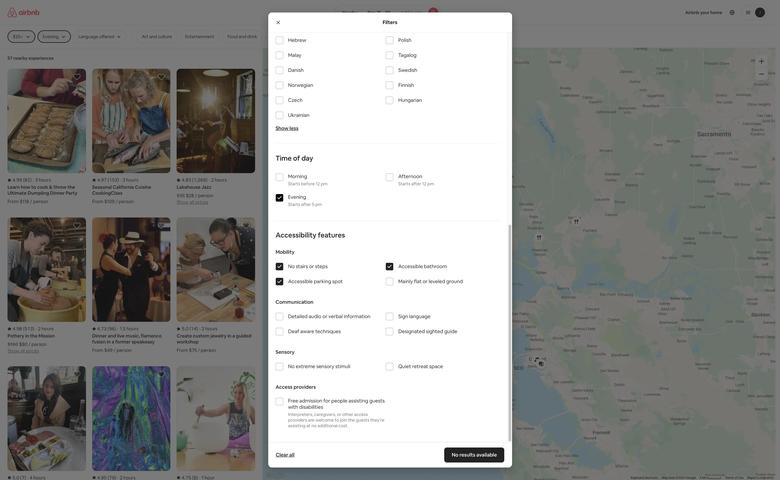 Task type: describe. For each thing, give the bounding box(es) containing it.
detailed audio or verbal information
[[288, 314, 371, 320]]

before
[[301, 181, 315, 187]]

stairs
[[296, 263, 308, 270]]

sign
[[399, 314, 408, 320]]

(153)
[[108, 177, 119, 183]]

terms of use link
[[726, 477, 744, 480]]

a inside create custom jewelry in a guided workshop from $75 / person
[[233, 333, 235, 339]]

Sports button
[[265, 30, 289, 43]]

day
[[302, 154, 313, 163]]

the inside learn how to cook & throw the ultimate dumpling dinner party from $118 / person
[[68, 184, 75, 190]]

art
[[142, 34, 148, 39]]

4.83 out of 5 average rating,  1,568 reviews image
[[177, 177, 208, 183]]

add to wishlist image for dinner and live music, flamenco fusion in a former speakeasy from $49 / person
[[158, 222, 165, 230]]

all inside button
[[289, 452, 295, 459]]

4.73
[[97, 326, 107, 332]]

create
[[177, 333, 192, 339]]

/ inside create custom jewelry in a guided workshop from $75 / person
[[198, 348, 200, 354]]

starts for morning
[[288, 181, 300, 187]]

no results available
[[452, 452, 497, 459]]

afternoon
[[399, 173, 423, 180]]

1 horizontal spatial assisting
[[349, 398, 369, 405]]

the inside free admission for people assisting guests with disabilities interpreters, caregivers, or other access providers are welcome to join the guests they're assisting at no additional cost.
[[348, 418, 355, 423]]

2 for (1,568)
[[211, 177, 214, 183]]

terms of use
[[726, 477, 744, 480]]

pottery
[[8, 333, 24, 339]]

hours for and
[[127, 326, 139, 332]]

steps
[[315, 263, 328, 270]]

starts for evening
[[288, 202, 300, 207]]

4.99 out of 5 average rating,  82 reviews image
[[8, 177, 32, 183]]

4.73 out of 5 average rating,  96 reviews image
[[92, 326, 116, 332]]

accessibility features
[[276, 231, 345, 240]]

keyboard
[[631, 477, 644, 480]]

from inside dinner and live music, flamenco fusion in a former speakeasy from $49 / person
[[92, 348, 103, 354]]

terms
[[726, 477, 735, 480]]

report a map error
[[748, 477, 774, 480]]

food and drink
[[228, 34, 258, 39]]

nearby
[[343, 10, 357, 15]]

and for outdoors
[[404, 34, 411, 39]]

· 3 hours for to
[[33, 177, 51, 183]]

accessible for accessible bathroom
[[399, 263, 423, 270]]

no for no results available
[[452, 452, 459, 459]]

/ inside seasonal california cuisine cookingclass from $109 / person
[[116, 199, 118, 205]]

· for (153)
[[120, 177, 121, 183]]

5.0 out of 5 average rating,  7 reviews image
[[8, 475, 26, 481]]

all inside lakehouse jazz $35 $28 / person show all prices
[[190, 199, 194, 205]]

or for leveled
[[423, 278, 428, 285]]

add to wishlist image inside soundbath meditation 'inner bliss' group
[[242, 371, 250, 379]]

filters dialog
[[268, 0, 512, 468]]

· for (82)
[[33, 177, 34, 183]]

lakehouse jazz $35 $28 / person show all prices
[[177, 184, 213, 205]]

data
[[669, 477, 676, 480]]

2 horizontal spatial a
[[758, 477, 760, 480]]

show less
[[276, 125, 299, 132]]

· for (513)
[[36, 326, 37, 332]]

designated sighted guide
[[399, 329, 458, 335]]

ukrainian
[[288, 112, 310, 119]]

dinner and live music, flamenco fusion in a former speakeasy group
[[92, 218, 171, 354]]

malay
[[288, 52, 302, 59]]

time
[[276, 154, 292, 163]]

no
[[312, 423, 317, 429]]

and for drink
[[239, 34, 246, 39]]

or for steps
[[309, 263, 314, 270]]

filters
[[383, 19, 398, 26]]

zoom in image
[[760, 59, 765, 64]]

from inside create custom jewelry in a guided workshop from $75 / person
[[177, 348, 188, 354]]

map
[[761, 477, 767, 480]]

/ inside pottery in the mission $100 $80 / person show all prices
[[29, 342, 31, 348]]

2 for (513)
[[38, 326, 41, 332]]

detailed
[[288, 314, 308, 320]]

czech
[[288, 97, 303, 104]]

crystal mirror space experience group
[[92, 367, 171, 481]]

5 inside evening starts after 5 pm
[[312, 202, 315, 207]]

4.95 out of 5 average rating,  79 reviews image
[[92, 475, 116, 481]]

clear all button
[[273, 449, 298, 462]]

pottery in the mission group
[[8, 218, 86, 354]]

Food and drink button
[[222, 30, 263, 43]]

california
[[113, 184, 134, 190]]

welcome
[[316, 418, 334, 423]]

pm for morning
[[321, 181, 328, 187]]

from inside learn how to cook & throw the ultimate dumpling dinner party from $118 / person
[[8, 199, 19, 205]]

(14)
[[190, 326, 198, 332]]

accessible parking spot
[[288, 278, 343, 285]]

after for evening
[[301, 202, 311, 207]]

Nature and outdoors button
[[384, 30, 436, 43]]

mission
[[39, 333, 55, 339]]

nearby
[[13, 55, 28, 61]]

(1,568)
[[192, 177, 208, 183]]

show all prices button for prices
[[177, 199, 208, 205]]

1 vertical spatial guests
[[370, 398, 385, 405]]

profile element
[[449, 0, 768, 25]]

$75
[[189, 348, 197, 354]]

&
[[49, 184, 52, 190]]

3 for 4.97 (153)
[[123, 177, 125, 183]]

5 km
[[700, 477, 708, 480]]

5.0 (14)
[[182, 326, 198, 332]]

culture
[[158, 34, 172, 39]]

prices inside pottery in the mission $100 $80 / person show all prices
[[26, 348, 39, 354]]

a inside dinner and live music, flamenco fusion in a former speakeasy from $49 / person
[[112, 339, 114, 345]]

leveled
[[429, 278, 445, 285]]

ultimate
[[8, 190, 27, 196]]

admission
[[300, 398, 323, 405]]

or for verbal
[[323, 314, 328, 320]]

audio
[[309, 314, 322, 320]]

lakehouse jazz group
[[177, 69, 255, 205]]

add to wishlist image for learn how to cook & throw the ultimate dumpling dinner party from $118 / person
[[73, 73, 81, 81]]

access
[[354, 412, 368, 418]]

use
[[739, 477, 744, 480]]

ground
[[447, 278, 463, 285]]

at
[[307, 423, 311, 429]]

deaf aware techniques
[[288, 329, 341, 335]]

(96)
[[108, 326, 116, 332]]

12 for afternoon
[[422, 181, 427, 187]]

accessible bathroom
[[399, 263, 447, 270]]

(513)
[[23, 326, 34, 332]]

0 vertical spatial providers
[[294, 384, 316, 391]]

learn
[[8, 184, 20, 190]]

2 for (14)
[[202, 326, 204, 332]]

(82)
[[23, 177, 32, 183]]

space
[[430, 364, 443, 370]]

show inside lakehouse jazz $35 $28 / person show all prices
[[177, 199, 189, 205]]

for
[[324, 398, 330, 405]]

no extreme sensory stimuli
[[288, 364, 351, 370]]

polish
[[399, 37, 412, 43]]

5 km button
[[698, 476, 724, 481]]

tagalog
[[399, 52, 417, 59]]

no stairs or steps
[[288, 263, 328, 270]]

additional
[[318, 423, 338, 429]]

$28
[[186, 193, 194, 199]]

create custom jewelry in a guided workshop from $75 / person
[[177, 333, 252, 354]]

· 3 hours for cuisine
[[120, 177, 138, 183]]

in inside pottery in the mission $100 $80 / person show all prices
[[25, 333, 29, 339]]

of for terms
[[735, 477, 738, 480]]

show less button
[[276, 125, 299, 132]]

after for afternoon
[[412, 181, 422, 187]]

food
[[228, 34, 238, 39]]

mainly
[[399, 278, 413, 285]]

$100
[[8, 342, 18, 348]]

morning
[[288, 173, 307, 180]]

workshop
[[177, 339, 199, 345]]

person inside learn how to cook & throw the ultimate dumpling dinner party from $118 / person
[[33, 199, 48, 205]]

tours
[[297, 34, 308, 39]]

are
[[308, 418, 315, 423]]

show inside pottery in the mission $100 $80 / person show all prices
[[8, 348, 19, 354]]

clear
[[276, 452, 288, 459]]

prices inside lakehouse jazz $35 $28 / person show all prices
[[195, 199, 208, 205]]

all inside pottery in the mission $100 $80 / person show all prices
[[20, 348, 25, 354]]

person inside create custom jewelry in a guided workshop from $75 / person
[[201, 348, 216, 354]]

art and culture
[[142, 34, 172, 39]]

in inside create custom jewelry in a guided workshop from $75 / person
[[228, 333, 232, 339]]

add to wishlist image for 4.83 (1,568)
[[242, 73, 250, 81]]

how
[[21, 184, 30, 190]]

1.5
[[120, 326, 126, 332]]

report
[[748, 477, 757, 480]]

parking
[[314, 278, 331, 285]]



Task type: locate. For each thing, give the bounding box(es) containing it.
all down $80 on the bottom of page
[[20, 348, 25, 354]]

and right nature
[[404, 34, 411, 39]]

· 2 hours up the mission
[[36, 326, 54, 332]]

1 vertical spatial accessible
[[288, 278, 313, 285]]

1 horizontal spatial 5
[[700, 477, 702, 480]]

person inside pottery in the mission $100 $80 / person show all prices
[[32, 342, 47, 348]]

Tours button
[[292, 30, 314, 43]]

cost.
[[339, 423, 349, 429]]

0 horizontal spatial 3
[[35, 177, 38, 183]]

show all prices button for show
[[8, 348, 39, 354]]

1 3 from the left
[[35, 177, 38, 183]]

1 vertical spatial assisting
[[288, 423, 306, 429]]

shortcuts
[[645, 477, 658, 480]]

to inside free admission for people assisting guests with disabilities interpreters, caregivers, or other access providers are welcome to join the guests they're assisting at no additional cost.
[[335, 418, 339, 423]]

in right jewelry
[[228, 333, 232, 339]]

hours up the mission
[[42, 326, 54, 332]]

1 horizontal spatial of
[[735, 477, 738, 480]]

3 right (82)
[[35, 177, 38, 183]]

add to wishlist image inside the dinner and live music, flamenco fusion in a former speakeasy "group"
[[158, 222, 165, 230]]

1 horizontal spatial 2
[[202, 326, 204, 332]]

or right stairs
[[309, 263, 314, 270]]

hours inside learn how to cook & throw the ultimate dumpling dinner party group
[[39, 177, 51, 183]]

1 horizontal spatial 3
[[123, 177, 125, 183]]

of left use
[[735, 477, 738, 480]]

3 inside the seasonal california cuisine cookingclass group
[[123, 177, 125, 183]]

hours right (1,568)
[[215, 177, 227, 183]]

all down "$28"
[[190, 199, 194, 205]]

None search field
[[335, 5, 441, 20]]

pm for afternoon
[[428, 181, 434, 187]]

caregivers,
[[314, 412, 336, 418]]

starts inside afternoon starts after 12 pm
[[399, 181, 411, 187]]

0 vertical spatial no
[[288, 263, 295, 270]]

dinner
[[50, 190, 65, 196], [92, 333, 107, 339]]

hungarian
[[399, 97, 422, 104]]

or inside free admission for people assisting guests with disabilities interpreters, caregivers, or other access providers are welcome to join the guests they're assisting at no additional cost.
[[337, 412, 342, 418]]

4.97 (153)
[[97, 177, 119, 183]]

add to wishlist image
[[73, 73, 81, 81], [158, 73, 165, 81], [158, 222, 165, 230], [242, 371, 250, 379]]

2 horizontal spatial 2
[[211, 177, 214, 183]]

from down workshop
[[177, 348, 188, 354]]

no left stairs
[[288, 263, 295, 270]]

2 up jazz
[[211, 177, 214, 183]]

morning starts before 12 pm
[[288, 173, 328, 187]]

dinner inside learn how to cook & throw the ultimate dumpling dinner party from $118 / person
[[50, 190, 65, 196]]

0 horizontal spatial all
[[20, 348, 25, 354]]

providers up admission on the bottom of the page
[[294, 384, 316, 391]]

the down (513)
[[30, 333, 38, 339]]

create custom jewelry in a guided workshop group
[[177, 218, 255, 354]]

4.99 (82)
[[13, 177, 32, 183]]

hours inside the seasonal california cuisine cookingclass group
[[126, 177, 138, 183]]

2 · 3 hours from the left
[[120, 177, 138, 183]]

classic sidecar, food & drinks tours group
[[8, 367, 86, 481]]

assisting up access
[[349, 398, 369, 405]]

· 2 hours for custom
[[199, 326, 218, 332]]

person down california
[[119, 199, 134, 205]]

/ right $109
[[116, 199, 118, 205]]

none search field containing nearby
[[335, 5, 441, 20]]

1 horizontal spatial · 3 hours
[[120, 177, 138, 183]]

/ right $49
[[114, 348, 116, 354]]

dinner down the 4.73 at left
[[92, 333, 107, 339]]

0 horizontal spatial dinner
[[50, 190, 65, 196]]

and inside dinner and live music, flamenco fusion in a former speakeasy from $49 / person
[[108, 333, 116, 339]]

5
[[312, 202, 315, 207], [700, 477, 702, 480]]

prices down jazz
[[195, 199, 208, 205]]

0 vertical spatial all
[[190, 199, 194, 205]]

30
[[385, 10, 390, 15]]

4.75 out of 5 average rating,  8 reviews image
[[177, 475, 198, 481]]

2 horizontal spatial the
[[348, 418, 355, 423]]

person inside dinner and live music, flamenco fusion in a former speakeasy from $49 / person
[[117, 348, 132, 354]]

no for no stairs or steps
[[288, 263, 295, 270]]

hours up jewelry
[[205, 326, 218, 332]]

add to wishlist image for 5.0 (14)
[[242, 222, 250, 230]]

the right join
[[348, 418, 355, 423]]

of inside filters "dialog"
[[293, 154, 300, 163]]

person down jazz
[[198, 193, 213, 199]]

sign language
[[399, 314, 431, 320]]

2 vertical spatial the
[[348, 418, 355, 423]]

· 2 hours up custom
[[199, 326, 218, 332]]

features
[[318, 231, 345, 240]]

0 horizontal spatial show
[[8, 348, 19, 354]]

1 vertical spatial of
[[735, 477, 738, 480]]

dinner and live music, flamenco fusion in a former speakeasy from $49 / person
[[92, 333, 162, 354]]

0 vertical spatial assisting
[[349, 398, 369, 405]]

after down evening
[[301, 202, 311, 207]]

outdoors
[[412, 34, 431, 39]]

after
[[412, 181, 422, 187], [301, 202, 311, 207]]

3 up california
[[123, 177, 125, 183]]

0 vertical spatial of
[[293, 154, 300, 163]]

from left $109
[[92, 199, 103, 205]]

the inside pottery in the mission $100 $80 / person show all prices
[[30, 333, 38, 339]]

2 up the mission
[[38, 326, 41, 332]]

hours inside the dinner and live music, flamenco fusion in a former speakeasy "group"
[[127, 326, 139, 332]]

fusion
[[92, 339, 106, 345]]

information
[[344, 314, 371, 320]]

1 horizontal spatial after
[[412, 181, 422, 187]]

2 inside "lakehouse jazz" group
[[211, 177, 214, 183]]

a left map
[[758, 477, 760, 480]]

accessible down stairs
[[288, 278, 313, 285]]

1 vertical spatial providers
[[288, 418, 307, 423]]

$80
[[19, 342, 28, 348]]

2 vertical spatial guests
[[356, 418, 370, 423]]

flamenco
[[141, 333, 162, 339]]

12 inside morning starts before 12 pm
[[316, 181, 320, 187]]

0 horizontal spatial prices
[[26, 348, 39, 354]]

1 vertical spatial to
[[335, 418, 339, 423]]

0 vertical spatial to
[[31, 184, 36, 190]]

hours inside create custom jewelry in a guided workshop 'group'
[[205, 326, 218, 332]]

0 vertical spatial accessible
[[399, 263, 423, 270]]

learn how to cook & throw the ultimate dumpling dinner party group
[[8, 69, 86, 205]]

person down former
[[117, 348, 132, 354]]

access providers
[[276, 384, 316, 391]]

assisting left at at left bottom
[[288, 423, 306, 429]]

nature and outdoors
[[389, 34, 431, 39]]

Wellness button
[[353, 30, 381, 43]]

· 1.5 hours
[[118, 326, 139, 332]]

show down $35 on the left of page
[[177, 199, 189, 205]]

0 vertical spatial after
[[412, 181, 422, 187]]

0 horizontal spatial 2
[[38, 326, 41, 332]]

Sightseeing button
[[316, 30, 350, 43]]

a left guided
[[233, 333, 235, 339]]

· right (14)
[[199, 326, 201, 332]]

dinner left party on the left of the page
[[50, 190, 65, 196]]

1 vertical spatial show
[[177, 199, 189, 205]]

guests left they're
[[356, 418, 370, 423]]

guests right add
[[410, 10, 424, 15]]

· left 1.5
[[118, 326, 119, 332]]

· up jazz
[[209, 177, 210, 183]]

person inside seasonal california cuisine cookingclass from $109 / person
[[119, 199, 134, 205]]

add guests
[[401, 10, 424, 15]]

1 horizontal spatial accessible
[[399, 263, 423, 270]]

guided
[[236, 333, 252, 339]]

add to wishlist image inside the seasonal california cuisine cookingclass group
[[158, 73, 165, 81]]

seasonal california cuisine cookingclass group
[[92, 69, 171, 205]]

report a map error link
[[748, 477, 774, 480]]

1 vertical spatial no
[[288, 364, 295, 370]]

accessible for accessible parking spot
[[288, 278, 313, 285]]

/ inside lakehouse jazz $35 $28 / person show all prices
[[195, 193, 197, 199]]

starts down afternoon
[[399, 181, 411, 187]]

hours for custom
[[205, 326, 218, 332]]

soundbath meditation 'inner bliss' group
[[177, 367, 255, 481]]

after down afternoon
[[412, 181, 422, 187]]

party
[[66, 190, 78, 196]]

1 12 from the left
[[316, 181, 320, 187]]

or right "flat"
[[423, 278, 428, 285]]

nov
[[368, 10, 376, 15]]

in down (513)
[[25, 333, 29, 339]]

2 vertical spatial no
[[452, 452, 459, 459]]

1 horizontal spatial show
[[177, 199, 189, 205]]

prices down $80 on the bottom of page
[[26, 348, 39, 354]]

sensory
[[276, 349, 295, 356]]

disabilities
[[299, 404, 323, 411]]

1 horizontal spatial show all prices button
[[177, 199, 208, 205]]

no left extreme
[[288, 364, 295, 370]]

with
[[288, 404, 298, 411]]

and inside food and drink button
[[239, 34, 246, 39]]

/ right "$28"
[[195, 193, 197, 199]]

to inside learn how to cook & throw the ultimate dumpling dinner party from $118 / person
[[31, 184, 36, 190]]

· 2 hours up jazz
[[209, 177, 227, 183]]

1 vertical spatial the
[[30, 333, 38, 339]]

$118
[[20, 199, 29, 205]]

1 horizontal spatial 12
[[422, 181, 427, 187]]

· inside "lakehouse jazz" group
[[209, 177, 210, 183]]

1 vertical spatial 5
[[700, 477, 702, 480]]

1 vertical spatial after
[[301, 202, 311, 207]]

show all prices button down lakehouse
[[177, 199, 208, 205]]

0 vertical spatial show all prices button
[[177, 199, 208, 205]]

add to wishlist image
[[242, 73, 250, 81], [73, 222, 81, 230], [242, 222, 250, 230], [73, 371, 81, 379], [158, 371, 165, 379]]

add to wishlist image for seasonal california cuisine cookingclass from $109 / person
[[158, 73, 165, 81]]

· 2 hours inside pottery in the mission group
[[36, 326, 54, 332]]

to
[[31, 184, 36, 190], [335, 418, 339, 423]]

4.98 out of 5 average rating,  513 reviews image
[[8, 326, 34, 332]]

/ inside learn how to cook & throw the ultimate dumpling dinner party from $118 / person
[[30, 199, 32, 205]]

hours for how
[[39, 177, 51, 183]]

guests
[[410, 10, 424, 15], [370, 398, 385, 405], [356, 418, 370, 423]]

in inside dinner and live music, flamenco fusion in a former speakeasy from $49 / person
[[107, 339, 111, 345]]

hours inside pottery in the mission group
[[42, 326, 54, 332]]

· for (96)
[[118, 326, 119, 332]]

Art and culture button
[[137, 30, 177, 43]]

or right audio
[[323, 314, 328, 320]]

aware
[[301, 329, 314, 335]]

2 vertical spatial show
[[8, 348, 19, 354]]

3
[[35, 177, 38, 183], [123, 177, 125, 183]]

12 for morning
[[316, 181, 320, 187]]

providers inside free admission for people assisting guests with disabilities interpreters, caregivers, or other access providers are welcome to join the guests they're assisting at no additional cost.
[[288, 418, 307, 423]]

0 horizontal spatial accessible
[[288, 278, 313, 285]]

providers
[[294, 384, 316, 391], [288, 418, 307, 423]]

show
[[276, 125, 289, 132], [177, 199, 189, 205], [8, 348, 19, 354]]

1 vertical spatial dinner
[[92, 333, 107, 339]]

bathroom
[[424, 263, 447, 270]]

4.97 out of 5 average rating,  153 reviews image
[[92, 177, 119, 183]]

1 horizontal spatial to
[[335, 418, 339, 423]]

4.83
[[182, 177, 191, 183]]

· for (14)
[[199, 326, 201, 332]]

pm
[[321, 181, 328, 187], [428, 181, 434, 187], [316, 202, 322, 207]]

evening starts after 5 pm
[[288, 194, 322, 207]]

pm inside morning starts before 12 pm
[[321, 181, 328, 187]]

0 horizontal spatial a
[[112, 339, 114, 345]]

1 · 3 hours from the left
[[33, 177, 51, 183]]

keyboard shortcuts button
[[631, 476, 658, 481]]

nov 15 – 30
[[368, 10, 390, 15]]

experiences
[[29, 55, 54, 61]]

0 horizontal spatial to
[[31, 184, 36, 190]]

2 horizontal spatial in
[[228, 333, 232, 339]]

starts inside evening starts after 5 pm
[[288, 202, 300, 207]]

3 for 4.99 (82)
[[35, 177, 38, 183]]

2 vertical spatial all
[[289, 452, 295, 459]]

/ right $80 on the bottom of page
[[29, 342, 31, 348]]

0 vertical spatial 5
[[312, 202, 315, 207]]

hours up the music,
[[127, 326, 139, 332]]

3 inside learn how to cook & throw the ultimate dumpling dinner party group
[[35, 177, 38, 183]]

2 inside pottery in the mission group
[[38, 326, 41, 332]]

norwegian
[[288, 82, 313, 89]]

a up $49
[[112, 339, 114, 345]]

from down ultimate
[[8, 199, 19, 205]]

in up $49
[[107, 339, 111, 345]]

person down the mission
[[32, 342, 47, 348]]

/ right $75 on the left
[[198, 348, 200, 354]]

· inside the dinner and live music, flamenco fusion in a former speakeasy "group"
[[118, 326, 119, 332]]

cookingclass
[[92, 190, 123, 196]]

hours
[[39, 177, 51, 183], [126, 177, 138, 183], [215, 177, 227, 183], [42, 326, 54, 332], [127, 326, 139, 332], [205, 326, 218, 332]]

and for culture
[[149, 34, 157, 39]]

of for time
[[293, 154, 300, 163]]

show inside filters "dialog"
[[276, 125, 289, 132]]

person right $75 on the left
[[201, 348, 216, 354]]

1 vertical spatial all
[[20, 348, 25, 354]]

· 2 hours for jazz
[[209, 177, 227, 183]]

1 horizontal spatial dinner
[[92, 333, 107, 339]]

2 3 from the left
[[123, 177, 125, 183]]

sensory
[[317, 364, 334, 370]]

starts for afternoon
[[399, 181, 411, 187]]

the right throw
[[68, 184, 75, 190]]

from
[[8, 199, 19, 205], [92, 199, 103, 205], [92, 348, 103, 354], [177, 348, 188, 354]]

· inside learn how to cook & throw the ultimate dumpling dinner party group
[[33, 177, 34, 183]]

and down (96)
[[108, 333, 116, 339]]

music,
[[126, 333, 140, 339]]

interpreters,
[[288, 412, 313, 418]]

1 vertical spatial show all prices button
[[8, 348, 39, 354]]

4.97
[[97, 177, 107, 183]]

0 horizontal spatial assisting
[[288, 423, 306, 429]]

0 vertical spatial show
[[276, 125, 289, 132]]

· inside create custom jewelry in a guided workshop 'group'
[[199, 326, 201, 332]]

0 vertical spatial dinner
[[50, 190, 65, 196]]

1 horizontal spatial in
[[107, 339, 111, 345]]

add to wishlist image for 4.98 (513)
[[73, 222, 81, 230]]

no left results
[[452, 452, 459, 459]]

1 horizontal spatial the
[[68, 184, 75, 190]]

seasonal california cuisine cookingclass from $109 / person
[[92, 184, 151, 205]]

km
[[703, 477, 707, 480]]

· inside the seasonal california cuisine cookingclass group
[[120, 177, 121, 183]]

show all prices button down "pottery"
[[8, 348, 39, 354]]

5.0
[[182, 326, 189, 332]]

and inside nature and outdoors "button"
[[404, 34, 411, 39]]

57
[[8, 55, 12, 61]]

5.0 out of 5 average rating,  14 reviews image
[[177, 326, 198, 332]]

· for (1,568)
[[209, 177, 210, 183]]

· right (153)
[[120, 177, 121, 183]]

person down dumpling
[[33, 199, 48, 205]]

spot
[[333, 278, 343, 285]]

guests inside button
[[410, 10, 424, 15]]

· 2 hours for in
[[36, 326, 54, 332]]

no for no extreme sensory stimuli
[[288, 364, 295, 370]]

after inside afternoon starts after 12 pm
[[412, 181, 422, 187]]

dinner inside dinner and live music, flamenco fusion in a former speakeasy from $49 / person
[[92, 333, 107, 339]]

map data ©2023 google
[[662, 477, 697, 480]]

sports
[[271, 34, 284, 39]]

add to wishlist image inside learn how to cook & throw the ultimate dumpling dinner party group
[[73, 73, 81, 81]]

hours up california
[[126, 177, 138, 183]]

2 horizontal spatial all
[[289, 452, 295, 459]]

0 horizontal spatial 12
[[316, 181, 320, 187]]

1 horizontal spatial prices
[[195, 199, 208, 205]]

1 horizontal spatial a
[[233, 333, 235, 339]]

hours for jazz
[[215, 177, 227, 183]]

show all prices button inside "lakehouse jazz" group
[[177, 199, 208, 205]]

0 horizontal spatial of
[[293, 154, 300, 163]]

pm inside afternoon starts after 12 pm
[[428, 181, 434, 187]]

no
[[288, 263, 295, 270], [288, 364, 295, 370], [452, 452, 459, 459]]

0 vertical spatial the
[[68, 184, 75, 190]]

or left other
[[337, 412, 342, 418]]

google map
showing 24 experiences. region
[[263, 48, 776, 481]]

show all prices button inside pottery in the mission group
[[8, 348, 39, 354]]

pm for evening
[[316, 202, 322, 207]]

· right (513)
[[36, 326, 37, 332]]

accessible
[[399, 263, 423, 270], [288, 278, 313, 285]]

add to wishlist image inside create custom jewelry in a guided workshop 'group'
[[242, 222, 250, 230]]

1 horizontal spatial all
[[190, 199, 194, 205]]

5 down before
[[312, 202, 315, 207]]

2 inside create custom jewelry in a guided workshop 'group'
[[202, 326, 204, 332]]

starts down evening
[[288, 202, 300, 207]]

/ inside dinner and live music, flamenco fusion in a former speakeasy from $49 / person
[[114, 348, 116, 354]]

accessible up mainly
[[399, 263, 423, 270]]

· 3 hours up california
[[120, 177, 138, 183]]

©2023
[[676, 477, 686, 480]]

2 up custom
[[202, 326, 204, 332]]

5 inside '5 km' button
[[700, 477, 702, 480]]

0 horizontal spatial 5
[[312, 202, 315, 207]]

to right how
[[31, 184, 36, 190]]

· 3 hours inside learn how to cook & throw the ultimate dumpling dinner party group
[[33, 177, 51, 183]]

language
[[410, 314, 431, 320]]

after inside evening starts after 5 pm
[[301, 202, 311, 207]]

hours for california
[[126, 177, 138, 183]]

custom
[[193, 333, 210, 339]]

and inside art and culture button
[[149, 34, 157, 39]]

starts down morning
[[288, 181, 300, 187]]

show left the less
[[276, 125, 289, 132]]

guests up they're
[[370, 398, 385, 405]]

0 horizontal spatial show all prices button
[[8, 348, 39, 354]]

12 down afternoon
[[422, 181, 427, 187]]

person inside lakehouse jazz $35 $28 / person show all prices
[[198, 193, 213, 199]]

all right clear
[[289, 452, 295, 459]]

· right (82)
[[33, 177, 34, 183]]

0 horizontal spatial the
[[30, 333, 38, 339]]

no results available link
[[445, 448, 505, 463]]

starts inside morning starts before 12 pm
[[288, 181, 300, 187]]

and for live
[[108, 333, 116, 339]]

of left day
[[293, 154, 300, 163]]

· 3 hours up "cook"
[[33, 177, 51, 183]]

0 horizontal spatial after
[[301, 202, 311, 207]]

show down $100
[[8, 348, 19, 354]]

/ right $118
[[30, 199, 32, 205]]

· 2 hours inside "lakehouse jazz" group
[[209, 177, 227, 183]]

zoom out image
[[760, 72, 765, 77]]

12 right before
[[316, 181, 320, 187]]

to left join
[[335, 418, 339, 423]]

5 left km
[[700, 477, 702, 480]]

less
[[290, 125, 299, 132]]

2 12 from the left
[[422, 181, 427, 187]]

hours inside "lakehouse jazz" group
[[215, 177, 227, 183]]

0 vertical spatial guests
[[410, 10, 424, 15]]

and left drink
[[239, 34, 246, 39]]

in
[[25, 333, 29, 339], [228, 333, 232, 339], [107, 339, 111, 345]]

clear all
[[276, 452, 295, 459]]

quiet
[[399, 364, 411, 370]]

from inside seasonal california cuisine cookingclass from $109 / person
[[92, 199, 103, 205]]

hours for in
[[42, 326, 54, 332]]

hours up "cook"
[[39, 177, 51, 183]]

starts
[[288, 181, 300, 187], [399, 181, 411, 187], [288, 202, 300, 207]]

0 horizontal spatial · 3 hours
[[33, 177, 51, 183]]

sighted
[[426, 329, 444, 335]]

and right the 'art'
[[149, 34, 157, 39]]

0 vertical spatial prices
[[195, 199, 208, 205]]

providers left are
[[288, 418, 307, 423]]

· 3 hours inside the seasonal california cuisine cookingclass group
[[120, 177, 138, 183]]

pm inside evening starts after 5 pm
[[316, 202, 322, 207]]

0 horizontal spatial in
[[25, 333, 29, 339]]

google image
[[264, 472, 285, 481]]

from down fusion
[[92, 348, 103, 354]]

2 horizontal spatial show
[[276, 125, 289, 132]]

1 vertical spatial prices
[[26, 348, 39, 354]]

· inside pottery in the mission group
[[36, 326, 37, 332]]

12 inside afternoon starts after 12 pm
[[422, 181, 427, 187]]

Entertainment button
[[180, 30, 220, 43]]

· 2 hours inside create custom jewelry in a guided workshop 'group'
[[199, 326, 218, 332]]



Task type: vqa. For each thing, say whether or not it's contained in the screenshot.
4.95 Out Of 5 Average Rating,  79 Reviews image
yes



